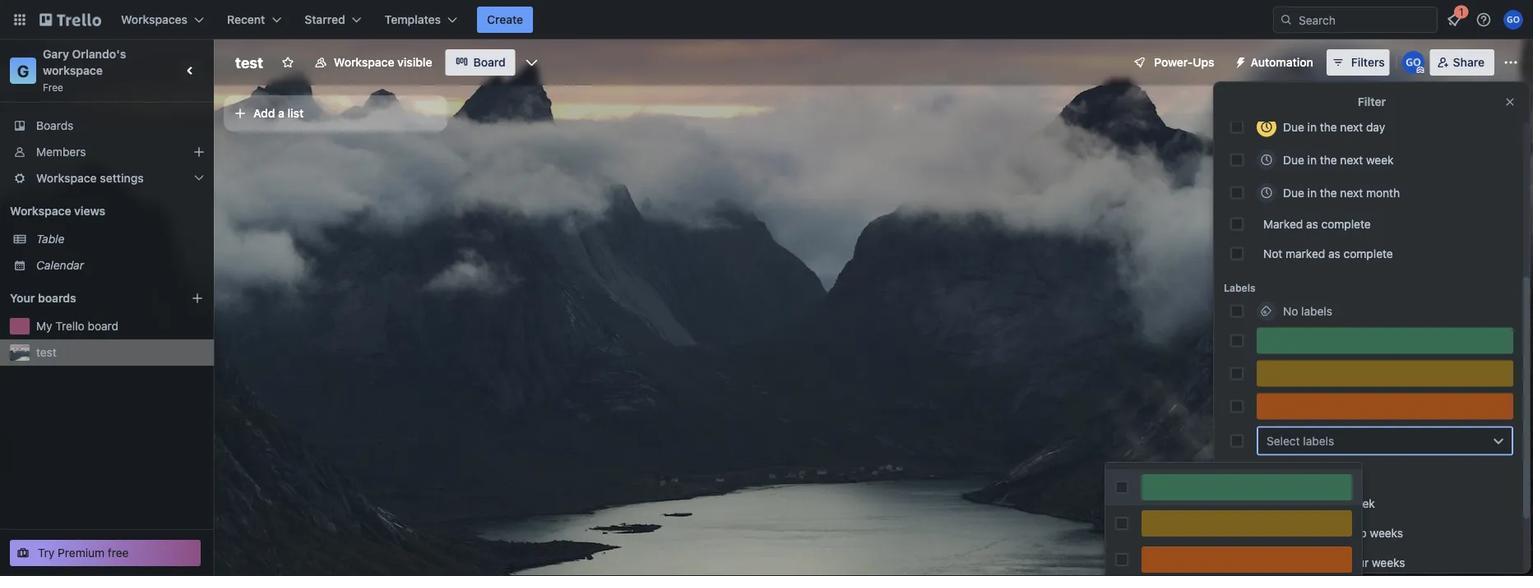Task type: locate. For each thing, give the bounding box(es) containing it.
0 vertical spatial weeks
[[1370, 527, 1404, 541]]

3 last from the top
[[1326, 557, 1345, 570]]

automation
[[1251, 56, 1314, 69]]

your
[[10, 292, 35, 305]]

Board name text field
[[227, 49, 271, 76]]

this member is an admin of this board. image
[[1417, 67, 1425, 74]]

weeks right four
[[1372, 557, 1406, 570]]

1 notification image
[[1445, 10, 1464, 30]]

create button
[[477, 7, 533, 33]]

due down due in the next day
[[1283, 153, 1305, 167]]

last left two
[[1326, 527, 1345, 541]]

1 vertical spatial test
[[36, 346, 57, 360]]

in up active in the last two weeks
[[1293, 497, 1302, 511]]

labels for select labels
[[1303, 435, 1335, 448]]

recent
[[227, 13, 265, 26]]

last for four
[[1326, 557, 1345, 570]]

test link
[[36, 345, 204, 361]]

the
[[1320, 121, 1337, 134], [1320, 153, 1337, 167], [1320, 186, 1337, 200], [1306, 497, 1323, 511], [1306, 527, 1323, 541], [1306, 557, 1323, 570]]

in down active in the last week
[[1293, 527, 1302, 541]]

the for due in the next month
[[1320, 186, 1337, 200]]

2 vertical spatial next
[[1341, 186, 1363, 200]]

2 vertical spatial due
[[1283, 186, 1305, 200]]

gary orlando's workspace free
[[43, 47, 129, 93]]

weeks
[[1370, 527, 1404, 541], [1372, 557, 1406, 570]]

visible
[[397, 56, 432, 69]]

try premium free
[[38, 547, 129, 560]]

workspace navigation collapse icon image
[[179, 59, 202, 82]]

customize views image
[[524, 54, 540, 71]]

labels right the no
[[1302, 305, 1333, 318]]

last for two
[[1326, 527, 1345, 541]]

test down the my
[[36, 346, 57, 360]]

the up marked as complete
[[1320, 186, 1337, 200]]

workspace inside popup button
[[36, 172, 97, 185]]

last up active in the last two weeks
[[1326, 497, 1345, 511]]

3 next from the top
[[1341, 186, 1363, 200]]

1 next from the top
[[1341, 121, 1363, 134]]

next up due in the next month
[[1341, 153, 1363, 167]]

the down due in the next day
[[1320, 153, 1337, 167]]

in
[[1308, 121, 1317, 134], [1308, 153, 1317, 167], [1308, 186, 1317, 200], [1293, 497, 1302, 511], [1293, 527, 1302, 541], [1293, 557, 1302, 570]]

settings
[[100, 172, 144, 185]]

due
[[1283, 121, 1305, 134], [1283, 153, 1305, 167], [1283, 186, 1305, 200]]

color: orange, title: none element
[[1257, 394, 1514, 420]]

starred button
[[295, 7, 372, 33]]

Search field
[[1293, 7, 1437, 32]]

workspace settings
[[36, 172, 144, 185]]

test
[[235, 53, 263, 71], [36, 346, 57, 360]]

due up marked
[[1283, 186, 1305, 200]]

0 vertical spatial week
[[1366, 153, 1394, 167]]

0 vertical spatial last
[[1326, 497, 1345, 511]]

the down active in the last two weeks
[[1306, 557, 1323, 570]]

active
[[1257, 497, 1290, 511], [1257, 527, 1290, 541], [1257, 557, 1290, 570]]

due up due in the next week
[[1283, 121, 1305, 134]]

2 next from the top
[[1341, 153, 1363, 167]]

the down active in the last week
[[1306, 527, 1323, 541]]

complete down due in the next month
[[1322, 218, 1371, 231]]

week up month
[[1366, 153, 1394, 167]]

try premium free button
[[10, 541, 201, 567]]

as
[[1306, 218, 1319, 231], [1329, 247, 1341, 261]]

calendar
[[36, 259, 84, 272]]

1 due from the top
[[1283, 121, 1305, 134]]

week
[[1366, 153, 1394, 167], [1348, 497, 1375, 511]]

2 vertical spatial workspace
[[10, 204, 71, 218]]

1 vertical spatial complete
[[1344, 247, 1393, 261]]

two
[[1348, 527, 1367, 541]]

my trello board
[[36, 320, 119, 333]]

add board image
[[191, 292, 204, 305]]

the for active in the last four weeks
[[1306, 557, 1323, 570]]

workspaces
[[121, 13, 188, 26]]

g link
[[10, 58, 36, 84]]

marked as complete
[[1264, 218, 1371, 231]]

1 active from the top
[[1257, 497, 1290, 511]]

0 vertical spatial next
[[1341, 121, 1363, 134]]

complete
[[1322, 218, 1371, 231], [1344, 247, 1393, 261]]

active down color: yellow, title: none image
[[1257, 557, 1290, 570]]

gary orlando (garyorlando) image
[[1402, 51, 1425, 74]]

0 vertical spatial test
[[235, 53, 263, 71]]

automation button
[[1228, 49, 1324, 76]]

ups
[[1193, 56, 1215, 69]]

2 due from the top
[[1283, 153, 1305, 167]]

week for due in the next week
[[1366, 153, 1394, 167]]

workspace visible button
[[304, 49, 442, 76]]

1 horizontal spatial as
[[1329, 247, 1341, 261]]

gary orlando (garyorlando) image
[[1504, 10, 1524, 30]]

1 vertical spatial last
[[1326, 527, 1345, 541]]

four
[[1348, 557, 1369, 570]]

3 active from the top
[[1257, 557, 1290, 570]]

power-
[[1155, 56, 1193, 69]]

in for due in the next week
[[1308, 153, 1317, 167]]

try
[[38, 547, 55, 560]]

in up marked as complete
[[1308, 186, 1317, 200]]

gary
[[43, 47, 69, 61]]

1 horizontal spatial test
[[235, 53, 263, 71]]

0 vertical spatial complete
[[1322, 218, 1371, 231]]

week up two
[[1348, 497, 1375, 511]]

0 vertical spatial labels
[[1302, 305, 1333, 318]]

labels right select
[[1303, 435, 1335, 448]]

no labels
[[1283, 305, 1333, 318]]

trello
[[55, 320, 85, 333]]

complete down marked as complete
[[1344, 247, 1393, 261]]

workspaces button
[[111, 7, 214, 33]]

due in the next month
[[1283, 186, 1400, 200]]

active for active in the last two weeks
[[1257, 527, 1290, 541]]

1 vertical spatial workspace
[[36, 172, 97, 185]]

table
[[36, 232, 65, 246]]

workspace up table
[[10, 204, 71, 218]]

my trello board link
[[36, 318, 204, 335]]

not
[[1264, 247, 1283, 261]]

1 vertical spatial as
[[1329, 247, 1341, 261]]

workspace down members
[[36, 172, 97, 185]]

active down activity
[[1257, 497, 1290, 511]]

test inside board name text field
[[235, 53, 263, 71]]

workspace left visible
[[334, 56, 394, 69]]

labels
[[1302, 305, 1333, 318], [1303, 435, 1335, 448]]

0 vertical spatial active
[[1257, 497, 1290, 511]]

1 vertical spatial next
[[1341, 153, 1363, 167]]

active up 'color: orange, title: none' image
[[1257, 527, 1290, 541]]

1 vertical spatial weeks
[[1372, 557, 1406, 570]]

2 last from the top
[[1326, 527, 1345, 541]]

2 vertical spatial active
[[1257, 557, 1290, 570]]

in up due in the next week
[[1308, 121, 1317, 134]]

due for due in the next day
[[1283, 121, 1305, 134]]

filter
[[1358, 95, 1386, 109]]

0 horizontal spatial test
[[36, 346, 57, 360]]

color: green, title: none image
[[1142, 475, 1353, 501]]

last
[[1326, 497, 1345, 511], [1326, 527, 1345, 541], [1326, 557, 1345, 570]]

the for active in the last two weeks
[[1306, 527, 1323, 541]]

workspace inside button
[[334, 56, 394, 69]]

next left month
[[1341, 186, 1363, 200]]

the up active in the last two weeks
[[1306, 497, 1323, 511]]

1 last from the top
[[1326, 497, 1345, 511]]

recent button
[[217, 7, 291, 33]]

select
[[1267, 435, 1300, 448]]

open information menu image
[[1476, 12, 1492, 28]]

in down due in the next day
[[1308, 153, 1317, 167]]

boards
[[38, 292, 76, 305]]

the up due in the next week
[[1320, 121, 1337, 134]]

2 active from the top
[[1257, 527, 1290, 541]]

test left the star or unstar board icon
[[235, 53, 263, 71]]

last left four
[[1326, 557, 1345, 570]]

weeks for active in the last four weeks
[[1372, 557, 1406, 570]]

0 vertical spatial workspace
[[334, 56, 394, 69]]

weeks right two
[[1370, 527, 1404, 541]]

2 vertical spatial last
[[1326, 557, 1345, 570]]

week for active in the last week
[[1348, 497, 1375, 511]]

due in the next day
[[1283, 121, 1386, 134]]

0 horizontal spatial as
[[1306, 218, 1319, 231]]

0 vertical spatial due
[[1283, 121, 1305, 134]]

3 due from the top
[[1283, 186, 1305, 200]]

sm image
[[1228, 49, 1251, 72]]

next
[[1341, 121, 1363, 134], [1341, 153, 1363, 167], [1341, 186, 1363, 200]]

next left day
[[1341, 121, 1363, 134]]

1 vertical spatial active
[[1257, 527, 1290, 541]]

color: orange, title: none image
[[1142, 547, 1353, 573]]

in down active in the last two weeks
[[1293, 557, 1302, 570]]

marked
[[1286, 247, 1326, 261]]

share
[[1453, 56, 1485, 69]]

active in the last week
[[1257, 497, 1375, 511]]

templates
[[385, 13, 441, 26]]

in for due in the next month
[[1308, 186, 1317, 200]]

no
[[1283, 305, 1299, 318]]

views
[[74, 204, 105, 218]]

workspace
[[334, 56, 394, 69], [36, 172, 97, 185], [10, 204, 71, 218]]

1 vertical spatial labels
[[1303, 435, 1335, 448]]

color: green, title: none element
[[1257, 328, 1514, 355]]

the for active in the last week
[[1306, 497, 1323, 511]]

1 vertical spatial due
[[1283, 153, 1305, 167]]

workspace for workspace visible
[[334, 56, 394, 69]]

filters button
[[1327, 49, 1390, 76]]

1 vertical spatial week
[[1348, 497, 1375, 511]]

free
[[108, 547, 129, 560]]



Task type: describe. For each thing, give the bounding box(es) containing it.
a
[[278, 107, 285, 120]]

list
[[288, 107, 304, 120]]

labels for no labels
[[1302, 305, 1333, 318]]

in for active in the last four weeks
[[1293, 557, 1302, 570]]

workspace for workspace views
[[10, 204, 71, 218]]

activity
[[1224, 471, 1261, 482]]

the for due in the next day
[[1320, 121, 1337, 134]]

templates button
[[375, 7, 467, 33]]

in for due in the next day
[[1308, 121, 1317, 134]]

show menu image
[[1503, 54, 1520, 71]]

labels
[[1224, 283, 1256, 295]]

active in the last two weeks
[[1257, 527, 1404, 541]]

table link
[[36, 231, 204, 248]]

premium
[[58, 547, 105, 560]]

my
[[36, 320, 52, 333]]

boards
[[36, 119, 74, 132]]

marked
[[1264, 218, 1303, 231]]

board
[[88, 320, 119, 333]]

add a list
[[253, 107, 304, 120]]

active in the last four weeks
[[1257, 557, 1406, 570]]

workspace settings button
[[0, 165, 214, 192]]

share button
[[1430, 49, 1495, 76]]

in for active in the last two weeks
[[1293, 527, 1302, 541]]

active for active in the last four weeks
[[1257, 557, 1290, 570]]

add
[[253, 107, 275, 120]]

members link
[[0, 139, 214, 165]]

next for month
[[1341, 186, 1363, 200]]

power-ups button
[[1122, 49, 1225, 76]]

star or unstar board image
[[281, 56, 294, 69]]

gary orlando's workspace link
[[43, 47, 129, 77]]

back to home image
[[39, 7, 101, 33]]

in for active in the last week
[[1293, 497, 1302, 511]]

day
[[1366, 121, 1386, 134]]

last for week
[[1326, 497, 1345, 511]]

g
[[17, 61, 29, 80]]

workspace visible
[[334, 56, 432, 69]]

workspace
[[43, 64, 103, 77]]

orlando's
[[72, 47, 126, 61]]

primary element
[[0, 0, 1534, 39]]

create
[[487, 13, 523, 26]]

select labels
[[1267, 435, 1335, 448]]

color: yellow, title: none image
[[1142, 511, 1353, 537]]

board link
[[445, 49, 516, 76]]

your boards with 2 items element
[[10, 289, 166, 309]]

close popover image
[[1504, 95, 1517, 109]]

0 vertical spatial as
[[1306, 218, 1319, 231]]

search image
[[1280, 13, 1293, 26]]

weeks for active in the last two weeks
[[1370, 527, 1404, 541]]

next for week
[[1341, 153, 1363, 167]]

color: yellow, title: none element
[[1257, 361, 1514, 387]]

due in the next week
[[1283, 153, 1394, 167]]

members
[[36, 145, 86, 159]]

not marked as complete
[[1264, 247, 1393, 261]]

month
[[1366, 186, 1400, 200]]

active for active in the last week
[[1257, 497, 1290, 511]]

board
[[473, 56, 506, 69]]

calendar link
[[36, 258, 204, 274]]

add a list button
[[224, 95, 448, 132]]

next for day
[[1341, 121, 1363, 134]]

due for due in the next month
[[1283, 186, 1305, 200]]

power-ups
[[1155, 56, 1215, 69]]

your boards
[[10, 292, 76, 305]]

boards link
[[0, 113, 214, 139]]

the for due in the next week
[[1320, 153, 1337, 167]]

due for due in the next week
[[1283, 153, 1305, 167]]

starred
[[305, 13, 345, 26]]

workspace for workspace settings
[[36, 172, 97, 185]]

filters
[[1352, 56, 1385, 69]]

workspace views
[[10, 204, 105, 218]]

free
[[43, 81, 63, 93]]



Task type: vqa. For each thing, say whether or not it's contained in the screenshot.
the rightmost Add a card
no



